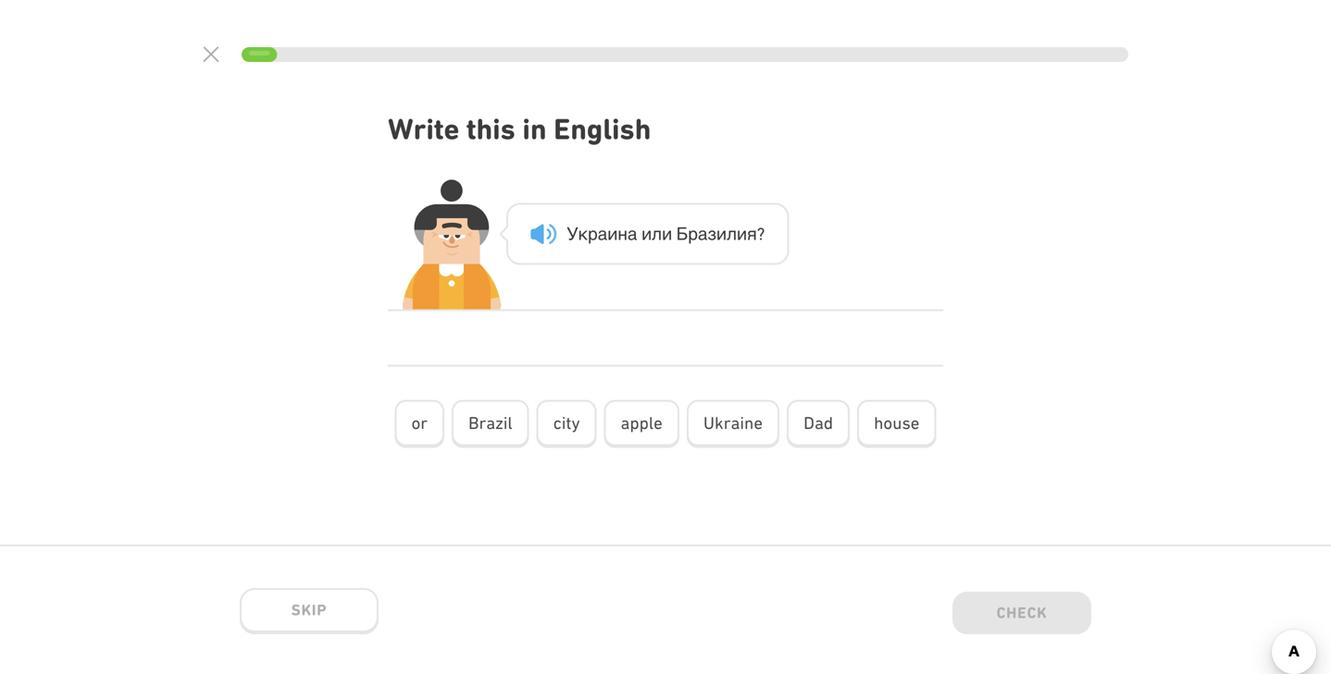 Task type: describe. For each thing, give the bounding box(es) containing it.
write
[[388, 112, 459, 146]]

б
[[676, 224, 688, 244]]

?
[[757, 224, 765, 244]]

у к р а и н а
[[567, 224, 637, 244]]

2 и from the left
[[642, 224, 652, 244]]

this
[[466, 112, 515, 146]]

ukraine
[[703, 413, 763, 433]]

3 а from the left
[[698, 224, 708, 244]]

ukraine button
[[687, 400, 780, 448]]

1 а from the left
[[598, 224, 607, 244]]

or button
[[395, 400, 444, 448]]

apple button
[[604, 400, 679, 448]]

house
[[874, 413, 920, 433]]

or
[[411, 413, 428, 433]]

city button
[[537, 400, 597, 448]]

dad
[[804, 413, 833, 433]]

in
[[522, 112, 547, 146]]

skip
[[291, 601, 327, 620]]

write this in english
[[388, 112, 651, 146]]

я
[[747, 224, 757, 244]]

check
[[997, 604, 1047, 622]]

dad button
[[787, 400, 850, 448]]

з
[[708, 224, 716, 244]]

1 и from the left
[[607, 224, 618, 244]]

1 л from the left
[[652, 224, 662, 244]]



Task type: vqa. For each thing, say whether or not it's contained in the screenshot.
in
yes



Task type: locate. For each thing, give the bounding box(es) containing it.
0 horizontal spatial л
[[652, 224, 662, 244]]

0 horizontal spatial а
[[598, 224, 607, 244]]

у
[[567, 224, 578, 244]]

3 и from the left
[[662, 224, 672, 244]]

1 р from the left
[[588, 224, 598, 244]]

skip button
[[240, 589, 379, 635]]

city
[[553, 413, 580, 433]]

2 л from the left
[[727, 224, 737, 244]]

л right з
[[727, 224, 737, 244]]

4 и from the left
[[716, 224, 727, 244]]

и right н
[[642, 224, 652, 244]]

english
[[554, 112, 651, 146]]

2 а from the left
[[628, 224, 637, 244]]

apple
[[621, 413, 663, 433]]

0 horizontal spatial р
[[588, 224, 598, 244]]

2 horizontal spatial а
[[698, 224, 708, 244]]

к
[[578, 224, 588, 244]]

house button
[[857, 400, 936, 448]]

5 и from the left
[[737, 224, 747, 244]]

1 horizontal spatial л
[[727, 224, 737, 244]]

и л и б р а з и л и я ?
[[642, 224, 765, 244]]

progress bar
[[242, 47, 1128, 62]]

и left 'я'
[[716, 224, 727, 244]]

и right к
[[607, 224, 618, 244]]

н
[[618, 224, 628, 244]]

1 horizontal spatial а
[[628, 224, 637, 244]]

л left the б
[[652, 224, 662, 244]]

brazil
[[468, 413, 513, 433]]

1 horizontal spatial р
[[688, 224, 698, 244]]

brazil button
[[452, 400, 529, 448]]

р left з
[[688, 224, 698, 244]]

2 р from the left
[[688, 224, 698, 244]]

и left the ?
[[737, 224, 747, 244]]

и
[[607, 224, 618, 244], [642, 224, 652, 244], [662, 224, 672, 244], [716, 224, 727, 244], [737, 224, 747, 244]]

л
[[652, 224, 662, 244], [727, 224, 737, 244]]

и left the б
[[662, 224, 672, 244]]

р right у
[[588, 224, 598, 244]]

check button
[[953, 592, 1091, 639]]

а
[[598, 224, 607, 244], [628, 224, 637, 244], [698, 224, 708, 244]]

р
[[588, 224, 598, 244], [688, 224, 698, 244]]



